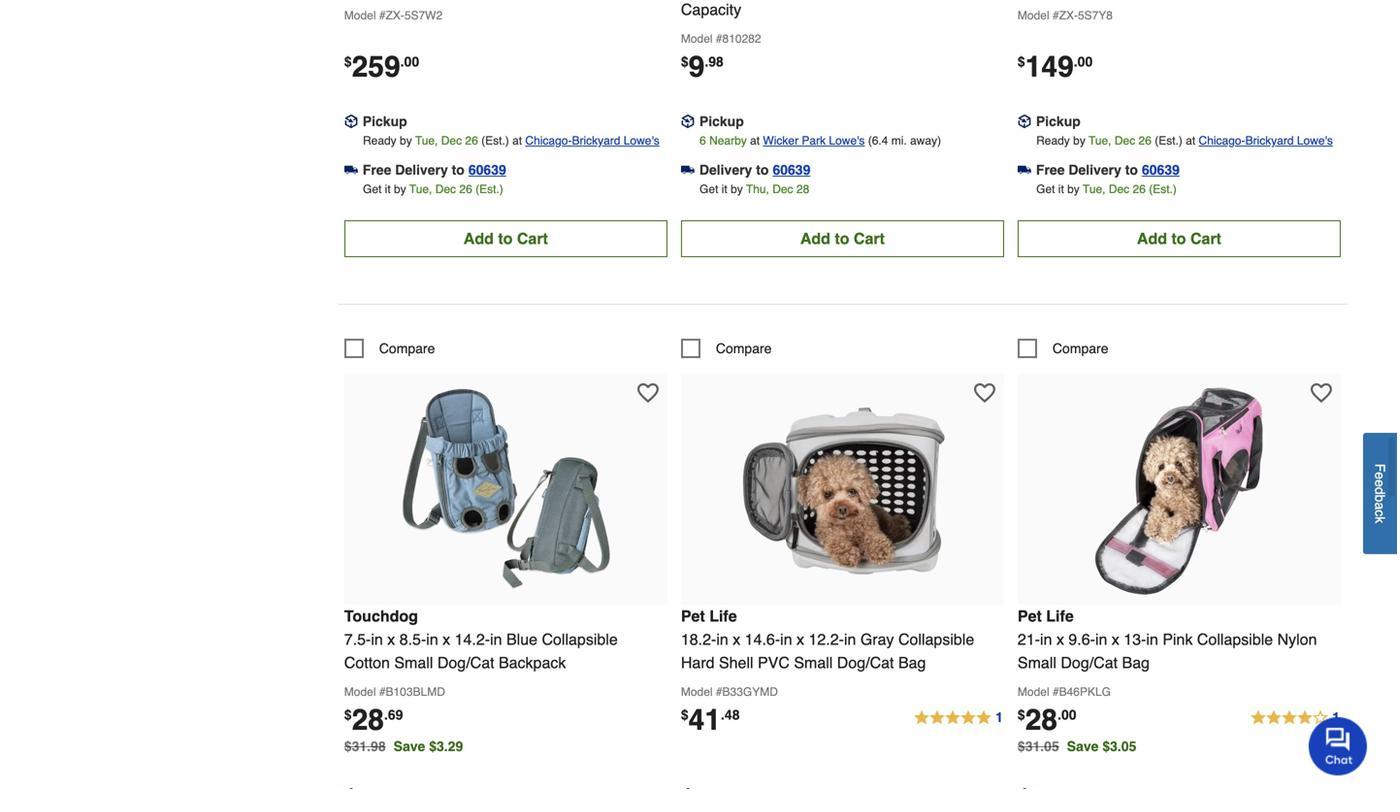 Task type: locate. For each thing, give the bounding box(es) containing it.
pet life 21-in x 9.6-in x 13-in pink collapsible nylon small dog/cat bag
[[1018, 607, 1318, 672]]

x left 12.2- on the right bottom of page
[[797, 630, 805, 648]]

5 stars image
[[914, 707, 1005, 730]]

3 delivery from the left
[[1069, 162, 1122, 178]]

model up 149
[[1018, 9, 1050, 22]]

life up 18.2-
[[710, 607, 737, 625]]

dec
[[441, 134, 462, 147], [1115, 134, 1136, 147], [436, 182, 456, 196], [773, 182, 794, 196], [1109, 182, 1130, 196]]

ready
[[363, 134, 397, 147], [1037, 134, 1071, 147]]

1 horizontal spatial chicago-
[[1199, 134, 1246, 147]]

x left 8.5-
[[388, 630, 395, 648]]

2 truck filled image from the left
[[681, 163, 695, 177]]

# left 5s7w2
[[379, 9, 386, 22]]

life inside pet life 21-in x 9.6-in x 13-in pink collapsible nylon small dog/cat bag
[[1047, 607, 1074, 625]]

x left 9.6-
[[1057, 630, 1065, 648]]

pickup down $ 259 .00
[[363, 113, 407, 129]]

compare inside 5013085225 'element'
[[379, 341, 435, 356]]

2 horizontal spatial at
[[1187, 134, 1196, 147]]

2 compare from the left
[[716, 341, 772, 356]]

# up actual price $28.00 element
[[1053, 685, 1060, 699]]

1 add to cart button from the left
[[344, 220, 668, 257]]

free
[[363, 162, 392, 178], [1037, 162, 1065, 178]]

1 horizontal spatial life
[[1047, 607, 1074, 625]]

0 horizontal spatial pickup image
[[344, 115, 358, 128]]

7 in from the left
[[1041, 630, 1053, 648]]

wicker park lowe's button
[[763, 131, 865, 150]]

by
[[400, 134, 412, 147], [1074, 134, 1086, 147], [394, 182, 406, 196], [731, 182, 743, 196], [1068, 182, 1080, 196]]

2 pet from the left
[[1018, 607, 1042, 625]]

1 collapsible from the left
[[542, 630, 618, 648]]

actual price $259.00 element
[[344, 50, 419, 83]]

2 ready by tue, dec 26 (est.) at chicago-brickyard lowe's from the left
[[1037, 134, 1334, 147]]

pickup
[[363, 113, 407, 129], [700, 113, 744, 129], [1037, 113, 1081, 129]]

2 save from the left
[[1068, 739, 1099, 754]]

2 horizontal spatial lowe's
[[1298, 134, 1334, 147]]

2 horizontal spatial small
[[1018, 654, 1057, 672]]

1 it from the left
[[385, 182, 391, 196]]

actual price $149.00 element
[[1018, 50, 1093, 83]]

# up .69
[[379, 685, 386, 699]]

0 horizontal spatial brickyard
[[572, 134, 621, 147]]

$ for $ 28 .00
[[1018, 707, 1026, 723]]

$ up the 'was price $31.98' element at the bottom left of the page
[[344, 707, 352, 723]]

in down touchdog
[[371, 630, 383, 648]]

2 1 from the left
[[1333, 710, 1341, 725]]

0 horizontal spatial 28
[[352, 703, 384, 737]]

.00 inside $ 259 .00
[[401, 54, 419, 69]]

zx- up 'actual price $259.00' element
[[386, 9, 405, 22]]

get for free's truck filled image
[[363, 182, 382, 196]]

0 horizontal spatial add
[[464, 229, 494, 247]]

(est.)
[[482, 134, 509, 147], [1155, 134, 1183, 147], [476, 182, 504, 196], [1150, 182, 1177, 196]]

dog/cat down 9.6-
[[1061, 654, 1118, 672]]

in
[[371, 630, 383, 648], [426, 630, 439, 648], [490, 630, 502, 648], [717, 630, 729, 648], [781, 630, 793, 648], [845, 630, 857, 648], [1041, 630, 1053, 648], [1096, 630, 1108, 648], [1147, 630, 1159, 648]]

dec for truck filled icon
[[1109, 182, 1130, 196]]

810282
[[723, 32, 762, 46]]

1 pet from the left
[[681, 607, 706, 625]]

1 horizontal spatial delivery
[[700, 162, 753, 178]]

3 at from the left
[[1187, 134, 1196, 147]]

3 cart from the left
[[1191, 229, 1222, 247]]

12.2-
[[809, 630, 845, 648]]

2 horizontal spatial add to cart button
[[1018, 220, 1342, 257]]

pet inside pet life 18.2-in x 14.6-in x 12.2-in gray collapsible hard shell pvc small dog/cat bag
[[681, 607, 706, 625]]

small inside touchdog 7.5-in x 8.5-in x 14.2-in blue collapsible cotton small dog/cat backpack
[[395, 654, 433, 672]]

9 in from the left
[[1147, 630, 1159, 648]]

b
[[1373, 495, 1389, 502]]

1 ready by tue, dec 26 (est.) at chicago-brickyard lowe's from the left
[[363, 134, 660, 147]]

$ 149 .00
[[1018, 50, 1093, 83]]

2 small from the left
[[794, 654, 833, 672]]

at
[[513, 134, 522, 147], [751, 134, 760, 147], [1187, 134, 1196, 147]]

28 up $31.98
[[352, 703, 384, 737]]

0 horizontal spatial compare
[[379, 341, 435, 356]]

2 x from the left
[[443, 630, 451, 648]]

60639
[[469, 162, 507, 178], [773, 162, 811, 178], [1143, 162, 1180, 178]]

in up pvc
[[781, 630, 793, 648]]

save for save $3.29
[[394, 739, 426, 754]]

zx-
[[386, 9, 405, 22], [1060, 9, 1078, 22]]

1 horizontal spatial lowe's
[[829, 134, 865, 147]]

pet up 18.2-
[[681, 607, 706, 625]]

1 horizontal spatial collapsible
[[899, 630, 975, 648]]

collapsible inside pet life 18.2-in x 14.6-in x 12.2-in gray collapsible hard shell pvc small dog/cat bag
[[899, 630, 975, 648]]

2 horizontal spatial 60639
[[1143, 162, 1180, 178]]

model # zx-5s7y8
[[1018, 9, 1113, 22]]

chicago-brickyard lowe's button
[[526, 131, 660, 150], [1199, 131, 1334, 150]]

1 horizontal spatial 60639
[[773, 162, 811, 178]]

1 small from the left
[[395, 654, 433, 672]]

model up 9
[[681, 32, 713, 46]]

0 horizontal spatial add to cart button
[[344, 220, 668, 257]]

7.5-
[[344, 630, 371, 648]]

$ down model # zx-5s7y8
[[1018, 54, 1026, 69]]

1 get it by tue, dec 26 (est.) from the left
[[363, 182, 504, 196]]

2 zx- from the left
[[1060, 9, 1078, 22]]

save for save $3.05
[[1068, 739, 1099, 754]]

mi.
[[892, 134, 907, 147]]

2 get from the left
[[700, 182, 719, 196]]

3 60639 from the left
[[1143, 162, 1180, 178]]

5 in from the left
[[781, 630, 793, 648]]

1 horizontal spatial 1 button
[[1251, 707, 1342, 730]]

259
[[352, 50, 401, 83]]

model # b103blmd
[[344, 685, 445, 699]]

9.6-
[[1069, 630, 1096, 648]]

28 up $31.05
[[1026, 703, 1058, 737]]

1 at from the left
[[513, 134, 522, 147]]

2 in from the left
[[426, 630, 439, 648]]

0 horizontal spatial heart outline image
[[638, 382, 659, 404]]

1 in from the left
[[371, 630, 383, 648]]

k
[[1373, 517, 1389, 523]]

1 inside 4 stars image
[[1333, 710, 1341, 725]]

pickup down actual price $149.00 element
[[1037, 113, 1081, 129]]

get for truck filled image corresponding to delivery
[[700, 182, 719, 196]]

0 horizontal spatial bag
[[899, 654, 927, 672]]

compare
[[379, 341, 435, 356], [716, 341, 772, 356], [1053, 341, 1109, 356]]

1 delivery from the left
[[395, 162, 448, 178]]

at for free's truck filled image pickup icon
[[513, 134, 522, 147]]

0 horizontal spatial 60639 button
[[469, 160, 507, 179]]

0 horizontal spatial zx-
[[386, 9, 405, 22]]

1 for 41
[[996, 710, 1004, 725]]

touchdog
[[344, 607, 418, 625]]

2 horizontal spatial collapsible
[[1198, 630, 1274, 648]]

e up d
[[1373, 472, 1389, 480]]

60639 button for chicago-brickyard lowe's button related to pickup icon associated with truck filled icon
[[1143, 160, 1180, 179]]

$ left .48
[[681, 707, 689, 723]]

1 horizontal spatial 60639 button
[[773, 160, 811, 179]]

add to cart button
[[344, 220, 668, 257], [681, 220, 1005, 257], [1018, 220, 1342, 257]]

2 e from the top
[[1373, 480, 1389, 487]]

0 horizontal spatial chicago-
[[526, 134, 572, 147]]

lowe's for free's truck filled image pickup icon
[[624, 134, 660, 147]]

1 chicago- from the left
[[526, 134, 572, 147]]

$ inside $ 41 .48
[[681, 707, 689, 723]]

2 pickup from the left
[[700, 113, 744, 129]]

1 horizontal spatial free delivery to 60639
[[1037, 162, 1180, 178]]

2 get it by tue, dec 26 (est.) from the left
[[1037, 182, 1177, 196]]

truck filled image
[[344, 163, 358, 177], [681, 163, 695, 177]]

2 at from the left
[[751, 134, 760, 147]]

13-
[[1124, 630, 1147, 648]]

1 1 button from the left
[[914, 707, 1005, 730]]

small down 8.5-
[[395, 654, 433, 672]]

in left gray
[[845, 630, 857, 648]]

# left '5s7y8'
[[1053, 9, 1060, 22]]

2 horizontal spatial cart
[[1191, 229, 1222, 247]]

compare inside 1001389940 element
[[716, 341, 772, 356]]

14.2-
[[455, 630, 490, 648]]

1 horizontal spatial get
[[700, 182, 719, 196]]

1 free from the left
[[363, 162, 392, 178]]

$ for $ 149 .00
[[1018, 54, 1026, 69]]

2 dog/cat from the left
[[838, 654, 895, 672]]

2 pickup image from the left
[[1018, 115, 1032, 128]]

0 horizontal spatial get
[[363, 182, 382, 196]]

.00 inside $ 149 .00
[[1074, 54, 1093, 69]]

.00 down "model # b46pklg"
[[1058, 707, 1077, 723]]

1 horizontal spatial small
[[794, 654, 833, 672]]

3 collapsible from the left
[[1198, 630, 1274, 648]]

1 for 28
[[1333, 710, 1341, 725]]

collapsible inside pet life 21-in x 9.6-in x 13-in pink collapsible nylon small dog/cat bag
[[1198, 630, 1274, 648]]

model for model # b46pklg
[[1018, 685, 1050, 699]]

lowe's for pickup icon associated with truck filled icon
[[1298, 134, 1334, 147]]

1 compare from the left
[[379, 341, 435, 356]]

1 chicago-brickyard lowe's button from the left
[[526, 131, 660, 150]]

26
[[465, 134, 478, 147], [1139, 134, 1152, 147], [460, 182, 473, 196], [1133, 182, 1146, 196]]

small down 21-
[[1018, 654, 1057, 672]]

$ inside $ 28 .69
[[344, 707, 352, 723]]

0 horizontal spatial save
[[394, 739, 426, 754]]

1 heart outline image from the left
[[638, 382, 659, 404]]

bag up 5 stars image
[[899, 654, 927, 672]]

ready down $ 149 .00
[[1037, 134, 1071, 147]]

1 horizontal spatial bag
[[1123, 654, 1150, 672]]

0 horizontal spatial 1
[[996, 710, 1004, 725]]

1 horizontal spatial compare
[[716, 341, 772, 356]]

1 horizontal spatial add to cart
[[801, 229, 885, 247]]

delivery
[[395, 162, 448, 178], [700, 162, 753, 178], [1069, 162, 1122, 178]]

41
[[689, 703, 721, 737]]

1 horizontal spatial ready
[[1037, 134, 1071, 147]]

1 zx- from the left
[[386, 9, 405, 22]]

2 horizontal spatial 60639 button
[[1143, 160, 1180, 179]]

life inside pet life 18.2-in x 14.6-in x 12.2-in gray collapsible hard shell pvc small dog/cat bag
[[710, 607, 737, 625]]

1 horizontal spatial free
[[1037, 162, 1065, 178]]

$ for $ 9 .98
[[681, 54, 689, 69]]

collapsible up backpack
[[542, 630, 618, 648]]

dog/cat
[[438, 654, 495, 672], [838, 654, 895, 672], [1061, 654, 1118, 672]]

1 bag from the left
[[899, 654, 927, 672]]

at for pickup icon associated with truck filled icon
[[1187, 134, 1196, 147]]

1 horizontal spatial at
[[751, 134, 760, 147]]

28 right thu,
[[797, 182, 810, 196]]

$ inside $ 149 .00
[[1018, 54, 1026, 69]]

2 free from the left
[[1037, 162, 1065, 178]]

collapsible right pink
[[1198, 630, 1274, 648]]

.00 down '5s7y8'
[[1074, 54, 1093, 69]]

model
[[344, 9, 376, 22], [1018, 9, 1050, 22], [681, 32, 713, 46], [344, 685, 376, 699], [681, 685, 713, 699], [1018, 685, 1050, 699]]

park
[[802, 134, 826, 147]]

b33gymd
[[723, 685, 778, 699]]

0 horizontal spatial at
[[513, 134, 522, 147]]

1 get from the left
[[363, 182, 382, 196]]

dec for free's truck filled image
[[436, 182, 456, 196]]

0 horizontal spatial dog/cat
[[438, 654, 495, 672]]

0 horizontal spatial pickup
[[363, 113, 407, 129]]

0 horizontal spatial 60639
[[469, 162, 507, 178]]

1 dog/cat from the left
[[438, 654, 495, 672]]

was price $31.05 element
[[1018, 734, 1068, 754]]

0 horizontal spatial pet
[[681, 607, 706, 625]]

2 horizontal spatial 28
[[1026, 703, 1058, 737]]

a
[[1373, 502, 1389, 510]]

0 horizontal spatial chicago-brickyard lowe's button
[[526, 131, 660, 150]]

1 horizontal spatial get it by tue, dec 26 (est.)
[[1037, 182, 1177, 196]]

x left 13- in the right of the page
[[1112, 630, 1120, 648]]

pet up 21-
[[1018, 607, 1042, 625]]

2 collapsible from the left
[[899, 630, 975, 648]]

ready by tue, dec 26 (est.) at chicago-brickyard lowe's for free's truck filled image pickup icon chicago-brickyard lowe's button
[[363, 134, 660, 147]]

in left pink
[[1147, 630, 1159, 648]]

0 horizontal spatial small
[[395, 654, 433, 672]]

0 horizontal spatial free delivery to 60639
[[363, 162, 507, 178]]

2 chicago- from the left
[[1199, 134, 1246, 147]]

add to cart
[[464, 229, 548, 247], [801, 229, 885, 247], [1138, 229, 1222, 247]]

dec for truck filled image corresponding to delivery
[[773, 182, 794, 196]]

1 lowe's from the left
[[624, 134, 660, 147]]

tue,
[[415, 134, 438, 147], [1089, 134, 1112, 147], [410, 182, 432, 196], [1083, 182, 1106, 196]]

pet
[[681, 607, 706, 625], [1018, 607, 1042, 625]]

$ for $ 259 .00
[[344, 54, 352, 69]]

brickyard
[[572, 134, 621, 147], [1246, 134, 1295, 147]]

$ 41 .48
[[681, 703, 740, 737]]

1 horizontal spatial chicago-brickyard lowe's button
[[1199, 131, 1334, 150]]

$31.05 save $3.05
[[1018, 739, 1137, 754]]

1 horizontal spatial it
[[722, 182, 728, 196]]

dog/cat down 14.2-
[[438, 654, 495, 672]]

to
[[452, 162, 465, 178], [756, 162, 769, 178], [1126, 162, 1139, 178], [498, 229, 513, 247], [835, 229, 850, 247], [1172, 229, 1187, 247]]

life for 18.2-
[[710, 607, 737, 625]]

1
[[996, 710, 1004, 725], [1333, 710, 1341, 725]]

$ inside $ 259 .00
[[344, 54, 352, 69]]

$ inside $ 28 .00
[[1018, 707, 1026, 723]]

$ inside $ 9 .98
[[681, 54, 689, 69]]

1 pickup image from the left
[[344, 115, 358, 128]]

in left 14.2-
[[426, 630, 439, 648]]

model down cotton
[[344, 685, 376, 699]]

3 pickup from the left
[[1037, 113, 1081, 129]]

28 for $ 28 .00
[[1026, 703, 1058, 737]]

brickyard for chicago-brickyard lowe's button related to pickup icon associated with truck filled icon
[[1246, 134, 1295, 147]]

zx- up $ 149 .00
[[1060, 9, 1078, 22]]

actual price $9.98 element
[[681, 50, 724, 83]]

0 horizontal spatial truck filled image
[[344, 163, 358, 177]]

pet for pet life 18.2-in x 14.6-in x 12.2-in gray collapsible hard shell pvc small dog/cat bag
[[681, 607, 706, 625]]

1 horizontal spatial 1
[[1333, 710, 1341, 725]]

1 horizontal spatial add to cart button
[[681, 220, 1005, 257]]

5013085225 element
[[344, 339, 435, 358]]

60639 button for free's truck filled image pickup icon chicago-brickyard lowe's button
[[469, 160, 507, 179]]

3 lowe's from the left
[[1298, 134, 1334, 147]]

small
[[395, 654, 433, 672], [794, 654, 833, 672], [1018, 654, 1057, 672]]

2 horizontal spatial delivery
[[1069, 162, 1122, 178]]

2 horizontal spatial compare
[[1053, 341, 1109, 356]]

2 add to cart from the left
[[801, 229, 885, 247]]

1 truck filled image from the left
[[344, 163, 358, 177]]

1 life from the left
[[710, 607, 737, 625]]

1 e from the top
[[1373, 472, 1389, 480]]

.00
[[401, 54, 419, 69], [1074, 54, 1093, 69], [1058, 707, 1077, 723]]

1 horizontal spatial add
[[801, 229, 831, 247]]

in left 9.6-
[[1041, 630, 1053, 648]]

e
[[1373, 472, 1389, 480], [1373, 480, 1389, 487]]

bag
[[899, 654, 927, 672], [1123, 654, 1150, 672]]

0 horizontal spatial 1 button
[[914, 707, 1005, 730]]

1 button down "nylon" at the bottom right of the page
[[1251, 707, 1342, 730]]

3 add to cart from the left
[[1138, 229, 1222, 247]]

1 horizontal spatial zx-
[[1060, 9, 1078, 22]]

0 horizontal spatial get it by tue, dec 26 (est.)
[[363, 182, 504, 196]]

1 60639 from the left
[[469, 162, 507, 178]]

small down 12.2- on the right bottom of page
[[794, 654, 833, 672]]

ready by tue, dec 26 (est.) at chicago-brickyard lowe's
[[363, 134, 660, 147], [1037, 134, 1334, 147]]

life
[[710, 607, 737, 625], [1047, 607, 1074, 625]]

shell
[[719, 654, 754, 672]]

bag down 13- in the right of the page
[[1123, 654, 1150, 672]]

28
[[797, 182, 810, 196], [352, 703, 384, 737], [1026, 703, 1058, 737]]

get
[[363, 182, 382, 196], [700, 182, 719, 196], [1037, 182, 1056, 196]]

$ up was price $31.05 "element" in the bottom of the page
[[1018, 707, 1026, 723]]

lowe's
[[624, 134, 660, 147], [829, 134, 865, 147], [1298, 134, 1334, 147]]

3 small from the left
[[1018, 654, 1057, 672]]

model up 41 on the bottom of the page
[[681, 685, 713, 699]]

get it by tue, dec 26 (est.) for free's truck filled image
[[363, 182, 504, 196]]

2 lowe's from the left
[[829, 134, 865, 147]]

2 horizontal spatial dog/cat
[[1061, 654, 1118, 672]]

0 horizontal spatial ready
[[363, 134, 397, 147]]

2 horizontal spatial add to cart
[[1138, 229, 1222, 247]]

60639 for free's truck filled image
[[469, 162, 507, 178]]

pickup up nearby
[[700, 113, 744, 129]]

6 x from the left
[[1112, 630, 1120, 648]]

2 horizontal spatial add
[[1138, 229, 1168, 247]]

collapsible for 21-in x 9.6-in x 13-in pink collapsible nylon small dog/cat bag
[[1198, 630, 1274, 648]]

2 ready from the left
[[1037, 134, 1071, 147]]

save left $3.05
[[1068, 739, 1099, 754]]

60639 button
[[469, 160, 507, 179], [773, 160, 811, 179], [1143, 160, 1180, 179]]

in left blue
[[490, 630, 502, 648]]

pickup image for free's truck filled image
[[344, 115, 358, 128]]

8 in from the left
[[1096, 630, 1108, 648]]

1 horizontal spatial dog/cat
[[838, 654, 895, 672]]

collapsible
[[542, 630, 618, 648], [899, 630, 975, 648], [1198, 630, 1274, 648]]

#
[[379, 9, 386, 22], [1053, 9, 1060, 22], [716, 32, 723, 46], [379, 685, 386, 699], [716, 685, 723, 699], [1053, 685, 1060, 699]]

free for truck filled icon
[[1037, 162, 1065, 178]]

2 add from the left
[[801, 229, 831, 247]]

it
[[385, 182, 391, 196], [722, 182, 728, 196], [1059, 182, 1065, 196]]

2 cart from the left
[[854, 229, 885, 247]]

3 compare from the left
[[1053, 341, 1109, 356]]

0 horizontal spatial it
[[385, 182, 391, 196]]

1 horizontal spatial save
[[1068, 739, 1099, 754]]

model for model # zx-5s7w2
[[344, 9, 376, 22]]

in left 13- in the right of the page
[[1096, 630, 1108, 648]]

heart outline image
[[638, 382, 659, 404], [1311, 382, 1333, 404]]

cart
[[517, 229, 548, 247], [854, 229, 885, 247], [1191, 229, 1222, 247]]

$ left .98
[[681, 54, 689, 69]]

$ down model # zx-5s7w2
[[344, 54, 352, 69]]

dog/cat inside touchdog 7.5-in x 8.5-in x 14.2-in blue collapsible cotton small dog/cat backpack
[[438, 654, 495, 672]]

2 1 button from the left
[[1251, 707, 1342, 730]]

# up .48
[[716, 685, 723, 699]]

life up 9.6-
[[1047, 607, 1074, 625]]

save down .69
[[394, 739, 426, 754]]

in up shell
[[717, 630, 729, 648]]

1 1 from the left
[[996, 710, 1004, 725]]

$
[[344, 54, 352, 69], [681, 54, 689, 69], [1018, 54, 1026, 69], [344, 707, 352, 723], [681, 707, 689, 723], [1018, 707, 1026, 723]]

0 horizontal spatial life
[[710, 607, 737, 625]]

21-
[[1018, 630, 1041, 648]]

# up .98
[[716, 32, 723, 46]]

# for 810282
[[716, 32, 723, 46]]

6 nearby at wicker park lowe's (6.4 mi. away)
[[700, 134, 942, 147]]

x left 14.2-
[[443, 630, 451, 648]]

model for model # 810282
[[681, 32, 713, 46]]

0 horizontal spatial delivery
[[395, 162, 448, 178]]

compare for 1001390126 element at the right of page
[[1053, 341, 1109, 356]]

0 horizontal spatial free
[[363, 162, 392, 178]]

blue
[[507, 630, 538, 648]]

6 in from the left
[[845, 630, 857, 648]]

1 horizontal spatial pet
[[1018, 607, 1042, 625]]

1 horizontal spatial cart
[[854, 229, 885, 247]]

model up actual price $28.00 element
[[1018, 685, 1050, 699]]

compare inside 1001390126 element
[[1053, 341, 1109, 356]]

pet inside pet life 21-in x 9.6-in x 13-in pink collapsible nylon small dog/cat bag
[[1018, 607, 1042, 625]]

1 horizontal spatial heart outline image
[[1311, 382, 1333, 404]]

.00 down 5s7w2
[[401, 54, 419, 69]]

2 horizontal spatial pickup
[[1037, 113, 1081, 129]]

collapsible right gray
[[899, 630, 975, 648]]

nearby
[[710, 134, 747, 147]]

1 60639 button from the left
[[469, 160, 507, 179]]

1 inside 5 stars image
[[996, 710, 1004, 725]]

3 add from the left
[[1138, 229, 1168, 247]]

0 horizontal spatial cart
[[517, 229, 548, 247]]

backpack
[[499, 654, 566, 672]]

2 horizontal spatial get
[[1037, 182, 1056, 196]]

.00 inside $ 28 .00
[[1058, 707, 1077, 723]]

$3.29
[[429, 739, 463, 754]]

small inside pet life 21-in x 9.6-in x 13-in pink collapsible nylon small dog/cat bag
[[1018, 654, 1057, 672]]

1 save from the left
[[394, 739, 426, 754]]

1 horizontal spatial ready by tue, dec 26 (est.) at chicago-brickyard lowe's
[[1037, 134, 1334, 147]]

pickup image
[[681, 115, 695, 128]]

0 horizontal spatial add to cart
[[464, 229, 548, 247]]

0 horizontal spatial lowe's
[[624, 134, 660, 147]]

0 horizontal spatial ready by tue, dec 26 (est.) at chicago-brickyard lowe's
[[363, 134, 660, 147]]

# for zx-5s7w2
[[379, 9, 386, 22]]

2 horizontal spatial it
[[1059, 182, 1065, 196]]

chicago-
[[526, 134, 572, 147], [1199, 134, 1246, 147]]

$31.05
[[1018, 739, 1060, 754]]

1 button left $ 28 .00
[[914, 707, 1005, 730]]

dog/cat down gray
[[838, 654, 895, 672]]

pickup image up truck filled icon
[[1018, 115, 1032, 128]]

add
[[464, 229, 494, 247], [801, 229, 831, 247], [1138, 229, 1168, 247]]

ready down $ 259 .00
[[363, 134, 397, 147]]

e up b
[[1373, 480, 1389, 487]]

2 heart outline image from the left
[[1311, 382, 1333, 404]]

3 dog/cat from the left
[[1061, 654, 1118, 672]]

# for b46pklg
[[1053, 685, 1060, 699]]

1 horizontal spatial pickup image
[[1018, 115, 1032, 128]]

0 horizontal spatial collapsible
[[542, 630, 618, 648]]

2 chicago-brickyard lowe's button from the left
[[1199, 131, 1334, 150]]

1 horizontal spatial truck filled image
[[681, 163, 695, 177]]

model up 259
[[344, 9, 376, 22]]

2 brickyard from the left
[[1246, 134, 1295, 147]]

.00 for 259
[[401, 54, 419, 69]]

9
[[689, 50, 705, 83]]

x up shell
[[733, 630, 741, 648]]

2 60639 button from the left
[[773, 160, 811, 179]]

1 horizontal spatial brickyard
[[1246, 134, 1295, 147]]

save
[[394, 739, 426, 754], [1068, 739, 1099, 754]]

3 60639 button from the left
[[1143, 160, 1180, 179]]

pink
[[1163, 630, 1194, 648]]

1 pickup from the left
[[363, 113, 407, 129]]

pvc
[[758, 654, 790, 672]]

chicago-brickyard lowe's button for free's truck filled image pickup icon
[[526, 131, 660, 150]]

2 life from the left
[[1047, 607, 1074, 625]]

pickup image
[[344, 115, 358, 128], [1018, 115, 1032, 128]]

1 brickyard from the left
[[572, 134, 621, 147]]

3 get from the left
[[1037, 182, 1056, 196]]

dog/cat inside pet life 21-in x 9.6-in x 13-in pink collapsible nylon small dog/cat bag
[[1061, 654, 1118, 672]]

collapsible inside touchdog 7.5-in x 8.5-in x 14.2-in blue collapsible cotton small dog/cat backpack
[[542, 630, 618, 648]]

2 bag from the left
[[1123, 654, 1150, 672]]

pickup image down 259
[[344, 115, 358, 128]]

1 horizontal spatial pickup
[[700, 113, 744, 129]]



Task type: describe. For each thing, give the bounding box(es) containing it.
.98
[[705, 54, 724, 69]]

$ for $ 28 .69
[[344, 707, 352, 723]]

3 in from the left
[[490, 630, 502, 648]]

(6.4
[[869, 134, 889, 147]]

18.2-
[[681, 630, 717, 648]]

$3.05
[[1103, 739, 1137, 754]]

truck filled image for delivery
[[681, 163, 695, 177]]

3 x from the left
[[733, 630, 741, 648]]

28 for $ 28 .69
[[352, 703, 384, 737]]

collapsible for 18.2-in x 14.6-in x 12.2-in gray collapsible hard shell pvc small dog/cat bag
[[899, 630, 975, 648]]

delivery to 60639
[[700, 162, 811, 178]]

model # zx-5s7w2
[[344, 9, 443, 22]]

c
[[1373, 510, 1389, 517]]

149
[[1026, 50, 1074, 83]]

d
[[1373, 487, 1389, 495]]

1 ready from the left
[[363, 134, 397, 147]]

small inside pet life 18.2-in x 14.6-in x 12.2-in gray collapsible hard shell pvc small dog/cat bag
[[794, 654, 833, 672]]

4 in from the left
[[717, 630, 729, 648]]

compare for 5013085225 'element'
[[379, 341, 435, 356]]

get it by thu, dec 28
[[700, 182, 810, 196]]

truck filled image
[[1018, 163, 1032, 177]]

.48
[[721, 707, 740, 723]]

pet for pet life 21-in x 9.6-in x 13-in pink collapsible nylon small dog/cat bag
[[1018, 607, 1042, 625]]

compare for 1001389940 element
[[716, 341, 772, 356]]

# for b33gymd
[[716, 685, 723, 699]]

1 button for 28
[[1251, 707, 1342, 730]]

model # 810282
[[681, 32, 762, 46]]

nylon
[[1278, 630, 1318, 648]]

model # b33gymd
[[681, 685, 778, 699]]

truck filled image for free
[[344, 163, 358, 177]]

pickup for pickup image
[[700, 113, 744, 129]]

1 cart from the left
[[517, 229, 548, 247]]

5s7w2
[[405, 9, 443, 22]]

thu,
[[747, 182, 770, 196]]

model for model # b33gymd
[[681, 685, 713, 699]]

free for free's truck filled image
[[363, 162, 392, 178]]

model for model # b103blmd
[[344, 685, 376, 699]]

2 60639 from the left
[[773, 162, 811, 178]]

dog/cat inside pet life 18.2-in x 14.6-in x 12.2-in gray collapsible hard shell pvc small dog/cat bag
[[838, 654, 895, 672]]

away)
[[911, 134, 942, 147]]

wicker
[[763, 134, 799, 147]]

2 it from the left
[[722, 182, 728, 196]]

f
[[1373, 464, 1389, 472]]

4 x from the left
[[797, 630, 805, 648]]

touchdog 7.5-in x 8.5-in x 14.2-in blue collapsible cotton small dog/cat backpack
[[344, 607, 618, 672]]

$ 28 .00
[[1018, 703, 1077, 737]]

get for truck filled icon
[[1037, 182, 1056, 196]]

$ 28 .69
[[344, 703, 403, 737]]

ready by tue, dec 26 (est.) at chicago-brickyard lowe's for chicago-brickyard lowe's button related to pickup icon associated with truck filled icon
[[1037, 134, 1334, 147]]

chicago-brickyard lowe's button for pickup icon associated with truck filled icon
[[1199, 131, 1334, 150]]

f e e d b a c k button
[[1364, 433, 1398, 554]]

3 it from the left
[[1059, 182, 1065, 196]]

.00 for 149
[[1074, 54, 1093, 69]]

60639 for truck filled icon
[[1143, 162, 1180, 178]]

.00 for 28
[[1058, 707, 1077, 723]]

# for b103blmd
[[379, 685, 386, 699]]

life for 21-
[[1047, 607, 1074, 625]]

model for model # zx-5s7y8
[[1018, 9, 1050, 22]]

.69
[[384, 707, 403, 723]]

6
[[700, 134, 706, 147]]

model # b46pklg
[[1018, 685, 1112, 699]]

pickup for pickup icon associated with truck filled icon
[[1037, 113, 1081, 129]]

cotton
[[344, 654, 390, 672]]

chat invite button image
[[1310, 716, 1369, 776]]

brickyard for free's truck filled image pickup icon chicago-brickyard lowe's button
[[572, 134, 621, 147]]

60639 button for wicker park lowe's 'button' at the top
[[773, 160, 811, 179]]

b103blmd
[[386, 685, 445, 699]]

1 add to cart from the left
[[464, 229, 548, 247]]

was price $31.98 element
[[344, 734, 394, 754]]

2 delivery from the left
[[700, 162, 753, 178]]

hard
[[681, 654, 715, 672]]

1 button for 41
[[914, 707, 1005, 730]]

$31.98 save $3.29
[[344, 739, 463, 754]]

$ for $ 41 .48
[[681, 707, 689, 723]]

delivery for free's truck filled image
[[395, 162, 448, 178]]

2 free delivery to 60639 from the left
[[1037, 162, 1180, 178]]

heart outline image
[[975, 382, 996, 404]]

$ 259 .00
[[344, 50, 419, 83]]

bag inside pet life 21-in x 9.6-in x 13-in pink collapsible nylon small dog/cat bag
[[1123, 654, 1150, 672]]

$ 9 .98
[[681, 50, 724, 83]]

1001390126 element
[[1018, 339, 1109, 358]]

delivery for truck filled icon
[[1069, 162, 1122, 178]]

b46pklg
[[1060, 685, 1112, 699]]

5s7y8
[[1078, 9, 1113, 22]]

zx- for 5s7w2
[[386, 9, 405, 22]]

# for zx-5s7y8
[[1053, 9, 1060, 22]]

pet life 18.2-in x 14.6-in x 12.2-in gray collapsible hard shell pvc small dog/cat bag image
[[736, 383, 950, 597]]

14.6-
[[745, 630, 781, 648]]

bag inside pet life 18.2-in x 14.6-in x 12.2-in gray collapsible hard shell pvc small dog/cat bag
[[899, 654, 927, 672]]

pet life 18.2-in x 14.6-in x 12.2-in gray collapsible hard shell pvc small dog/cat bag
[[681, 607, 975, 672]]

actual price $28.00 element
[[1018, 703, 1077, 737]]

get it by tue, dec 26 (est.) for truck filled icon
[[1037, 182, 1177, 196]]

gray
[[861, 630, 895, 648]]

1 x from the left
[[388, 630, 395, 648]]

touchdog 7.5-in x 8.5-in x 14.2-in blue collapsible cotton small dog/cat backpack image
[[399, 383, 613, 597]]

5 x from the left
[[1057, 630, 1065, 648]]

1001389940 element
[[681, 339, 772, 358]]

1 free delivery to 60639 from the left
[[363, 162, 507, 178]]

2 add to cart button from the left
[[681, 220, 1005, 257]]

pet life 21-in x 9.6-in x 13-in pink collapsible nylon small dog/cat bag image
[[1073, 383, 1287, 597]]

f e e d b a c k
[[1373, 464, 1389, 523]]

zx- for 5s7y8
[[1060, 9, 1078, 22]]

8.5-
[[400, 630, 426, 648]]

pickup image for truck filled icon
[[1018, 115, 1032, 128]]

actual price $41.48 element
[[681, 703, 740, 737]]

4 stars image
[[1251, 707, 1342, 730]]

pickup for free's truck filled image pickup icon
[[363, 113, 407, 129]]

$31.98
[[344, 739, 386, 754]]

1 horizontal spatial 28
[[797, 182, 810, 196]]

3 add to cart button from the left
[[1018, 220, 1342, 257]]

actual price $28.69 element
[[344, 703, 403, 737]]

1 add from the left
[[464, 229, 494, 247]]



Task type: vqa. For each thing, say whether or not it's contained in the screenshot.
chevron up image
no



